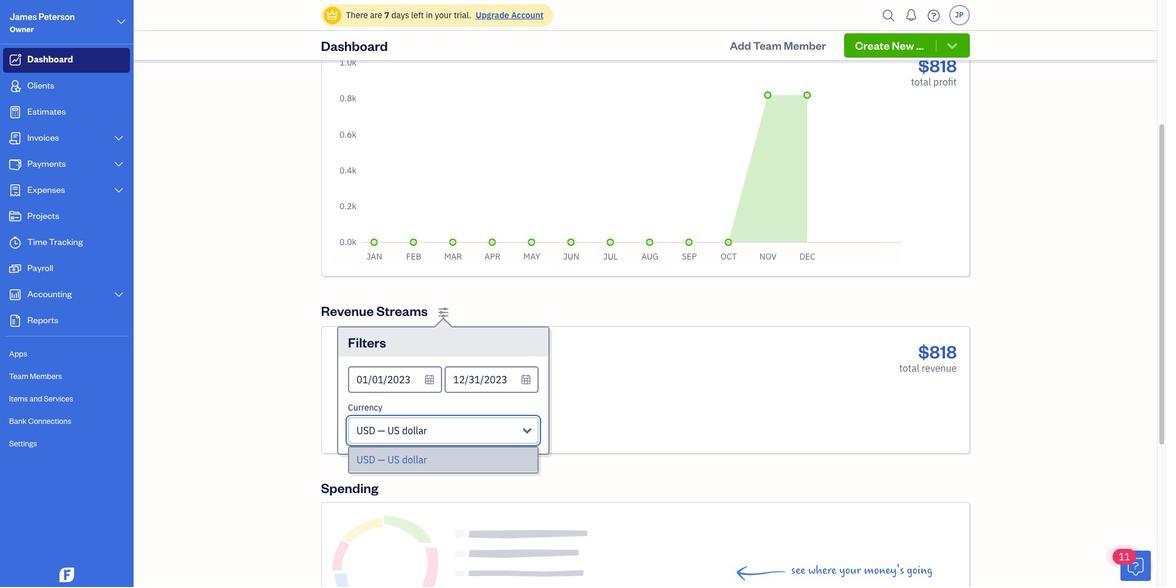 Task type: vqa. For each thing, say whether or not it's contained in the screenshot.
top TIMETRACKING image
no



Task type: locate. For each thing, give the bounding box(es) containing it.
— inside option
[[378, 454, 385, 466]]

payroll
[[27, 262, 53, 274]]

0 vertical spatial total
[[911, 76, 931, 88]]

1 vertical spatial team
[[9, 372, 28, 381]]

view profit & loss report link
[[860, 18, 970, 33]]

estimates
[[27, 106, 66, 117]]

1 usd — us dollar from the top
[[357, 425, 427, 437]]

chevron large down image inside the invoices 'link'
[[113, 134, 125, 143]]

in
[[426, 10, 433, 21]]

2 vertical spatial —
[[378, 454, 385, 466]]

your right in
[[435, 10, 452, 21]]

chevron large down image inside accounting "link"
[[113, 290, 125, 300]]

profit for view
[[883, 19, 907, 32]]

dashboard image
[[8, 54, 22, 66]]

1 usd from the top
[[357, 425, 375, 437]]

0 vertical spatial usd — us dollar
[[357, 425, 427, 437]]

1 us from the top
[[388, 425, 400, 437]]

invoices inside 'link'
[[27, 132, 59, 143]]

0 vertical spatial team
[[753, 38, 782, 52]]

1 vertical spatial dollar
[[402, 454, 427, 466]]

chevron large down image
[[116, 15, 127, 29], [113, 134, 125, 143], [113, 186, 125, 196]]

expense image
[[8, 185, 22, 197]]

— up end date in mm/dd/yyyy format text box
[[504, 338, 511, 350]]

0 horizontal spatial dashboard
[[27, 53, 73, 65]]

james peterson owner
[[10, 11, 75, 34]]

dashboard up clients
[[27, 53, 73, 65]]

your right where
[[839, 564, 861, 578]]

1 vertical spatial —
[[378, 425, 385, 437]]

dollar inside option
[[402, 454, 427, 466]]

1 horizontal spatial profit
[[883, 19, 907, 32]]

items and services link
[[3, 389, 130, 410]]

— up spending
[[378, 454, 385, 466]]

total inside the $818 total profit
[[911, 76, 931, 88]]

total left profit
[[911, 76, 931, 88]]

dashboard inside dashboard link
[[27, 53, 73, 65]]

total
[[911, 76, 931, 88], [899, 363, 920, 375]]

—
[[504, 338, 511, 350], [378, 425, 385, 437], [378, 454, 385, 466]]

team up 'items'
[[9, 372, 28, 381]]

2 usd from the top
[[357, 454, 375, 466]]

0 vertical spatial chevron large down image
[[113, 160, 125, 169]]

trial.
[[454, 10, 471, 21]]

1 chevron large down image from the top
[[113, 160, 125, 169]]

usd inside option
[[357, 454, 375, 466]]

1 vertical spatial usd
[[357, 454, 375, 466]]

— down currency
[[378, 425, 385, 437]]

dashboard
[[321, 37, 388, 54], [27, 53, 73, 65]]

clients
[[27, 80, 54, 91]]

crown image
[[326, 9, 339, 22]]

usd down currency
[[357, 425, 375, 437]]

2 dollar from the top
[[402, 454, 427, 466]]

payments
[[27, 158, 66, 169]]

dollar for the usd — us dollar list box
[[402, 454, 427, 466]]

see
[[791, 564, 806, 578]]

0 vertical spatial chevron large down image
[[116, 15, 127, 29]]

team
[[753, 38, 782, 52], [9, 372, 28, 381]]

jp
[[955, 10, 964, 19]]

$818 total profit
[[911, 53, 957, 88]]

1 vertical spatial your
[[839, 564, 861, 578]]

team right add
[[753, 38, 782, 52]]

profit
[[354, 17, 388, 34], [883, 19, 907, 32]]

0 horizontal spatial invoices
[[27, 132, 59, 143]]

profit inside view profit & loss report link
[[883, 19, 907, 32]]

payments link
[[3, 152, 130, 177]]

1 vertical spatial us
[[388, 454, 400, 466]]

money image
[[8, 263, 22, 275]]

are
[[370, 10, 382, 21]]

0 vertical spatial us
[[388, 425, 400, 437]]

$818 inside the $818 total profit
[[918, 53, 957, 77]]

— for the currency field
[[378, 425, 385, 437]]

usd for the currency field
[[357, 425, 375, 437]]

invoices
[[27, 132, 59, 143], [465, 338, 502, 350]]

0 vertical spatial usd
[[357, 425, 375, 437]]

us down the currency field
[[388, 454, 400, 466]]

total inside $818 total revenue
[[899, 363, 920, 375]]

chevron large down image down "payroll" link
[[113, 290, 125, 300]]

…
[[916, 38, 924, 52]]

— for the usd — us dollar list box
[[378, 454, 385, 466]]

2 vertical spatial chevron large down image
[[113, 186, 125, 196]]

invoices down estimates
[[27, 132, 59, 143]]

usd inside the currency field
[[357, 425, 375, 437]]

7
[[384, 10, 389, 21]]

$818
[[918, 53, 957, 77], [514, 338, 537, 350], [918, 340, 957, 363]]

invoice image
[[8, 132, 22, 145]]

accounting
[[27, 289, 72, 300]]

1 dollar from the top
[[402, 425, 427, 437]]

$818 total revenue
[[899, 340, 957, 375]]

Currency field
[[348, 418, 539, 445]]

filters
[[348, 334, 386, 351]]

jp button
[[949, 5, 970, 26]]

chevron large down image down the invoices 'link' at left
[[113, 160, 125, 169]]

usd — us dollar for the usd — us dollar list box
[[357, 454, 427, 466]]

add
[[730, 38, 751, 52]]

streams
[[376, 303, 428, 320]]

bank
[[9, 417, 27, 426]]

usd up spending
[[357, 454, 375, 466]]

dollar
[[402, 425, 427, 437], [402, 454, 427, 466]]

us
[[388, 425, 400, 437], [388, 454, 400, 466]]

usd for the usd — us dollar list box
[[357, 454, 375, 466]]

apps
[[9, 349, 27, 359]]

account
[[511, 10, 544, 21]]

usd
[[357, 425, 375, 437], [357, 454, 375, 466]]

0 horizontal spatial team
[[9, 372, 28, 381]]

upgrade account link
[[473, 10, 544, 21]]

— inside the currency field
[[378, 425, 385, 437]]

money's
[[864, 564, 904, 578]]

$818 inside $818 total revenue
[[918, 340, 957, 363]]

usd — us dollar inside the currency field
[[357, 425, 427, 437]]

2 chevron large down image from the top
[[113, 290, 125, 300]]

dollar up the usd — us dollar list box
[[402, 425, 427, 437]]

chevron large down image
[[113, 160, 125, 169], [113, 290, 125, 300]]

2 usd — us dollar from the top
[[357, 454, 427, 466]]

chevron large down image for invoices
[[113, 134, 125, 143]]

profit left &
[[883, 19, 907, 32]]

dollar down the currency field
[[402, 454, 427, 466]]

1 horizontal spatial team
[[753, 38, 782, 52]]

total
[[321, 17, 352, 34]]

accounting link
[[3, 283, 130, 308]]

report image
[[8, 315, 22, 327]]

0 vertical spatial invoices
[[27, 132, 59, 143]]

0 vertical spatial your
[[435, 10, 452, 21]]

0 vertical spatial dollar
[[402, 425, 427, 437]]

usd — us dollar list box
[[349, 448, 538, 473]]

0 vertical spatial —
[[504, 338, 511, 350]]

usd — us dollar up spending
[[357, 454, 427, 466]]

there
[[346, 10, 368, 21]]

1 vertical spatial usd — us dollar
[[357, 454, 427, 466]]

us inside option
[[388, 454, 400, 466]]

notifications image
[[902, 3, 921, 27]]

us inside the currency field
[[388, 425, 400, 437]]

estimates link
[[3, 100, 130, 125]]

see where your money's going
[[791, 564, 933, 578]]

1 vertical spatial chevron large down image
[[113, 290, 125, 300]]

usd — us dollar inside usd — us dollar option
[[357, 454, 427, 466]]

project image
[[8, 211, 22, 223]]

1 vertical spatial invoices
[[465, 338, 502, 350]]

tracking
[[49, 236, 83, 248]]

clients link
[[3, 74, 130, 99]]

Start date in MM/DD/YYYY format text field
[[348, 367, 442, 394]]

invoices up end date in mm/dd/yyyy format text box
[[465, 338, 502, 350]]

1 vertical spatial chevron large down image
[[113, 134, 125, 143]]

usd — us dollar
[[357, 425, 427, 437], [357, 454, 427, 466]]

0 horizontal spatial profit
[[354, 17, 388, 34]]

dashboard down the total profit
[[321, 37, 388, 54]]

reports link
[[3, 309, 130, 334]]

chevron large down image inside payments link
[[113, 160, 125, 169]]

1 horizontal spatial your
[[839, 564, 861, 578]]

expenses
[[27, 184, 65, 196]]

payroll link
[[3, 257, 130, 282]]

2 us from the top
[[388, 454, 400, 466]]

chevron large down image inside expenses 'link'
[[113, 186, 125, 196]]

invoices link
[[3, 126, 130, 151]]

projects link
[[3, 205, 130, 230]]

1 horizontal spatial invoices
[[465, 338, 502, 350]]

currency
[[348, 403, 382, 414]]

view
[[860, 19, 881, 32]]

1 vertical spatial total
[[899, 363, 920, 375]]

time tracking
[[27, 236, 83, 248]]

estimate image
[[8, 106, 22, 118]]

revenue streams filters image
[[438, 308, 449, 319]]

freshbooks image
[[57, 569, 77, 583]]

usd — us dollar down currency
[[357, 425, 427, 437]]

profit left the 'days'
[[354, 17, 388, 34]]

us down start date in mm/dd/yyyy format 'text box'
[[388, 425, 400, 437]]

days
[[391, 10, 409, 21]]

&
[[909, 19, 916, 32]]

chevron large down image for payments
[[113, 160, 125, 169]]

timer image
[[8, 237, 22, 249]]

your
[[435, 10, 452, 21], [839, 564, 861, 578]]

connections
[[28, 417, 71, 426]]

$818 for $818 total revenue
[[918, 340, 957, 363]]

there are 7 days left in your trial. upgrade account
[[346, 10, 544, 21]]

invoices for invoices
[[27, 132, 59, 143]]

usd — us dollar option
[[349, 448, 538, 473]]

us for the currency field
[[388, 425, 400, 437]]

total left 'revenue'
[[899, 363, 920, 375]]

dollar inside the currency field
[[402, 425, 427, 437]]



Task type: describe. For each thing, give the bounding box(es) containing it.
upgrade
[[476, 10, 509, 21]]

new
[[892, 38, 914, 52]]

settings link
[[3, 434, 130, 455]]

0 horizontal spatial your
[[435, 10, 452, 21]]

chart image
[[8, 289, 22, 301]]

chevron large down image for expenses
[[113, 186, 125, 196]]

projects
[[27, 210, 59, 222]]

create
[[855, 38, 890, 52]]

reports
[[27, 315, 58, 326]]

bank connections link
[[3, 411, 130, 432]]

add team member button
[[719, 33, 837, 58]]

dollar for the currency field
[[402, 425, 427, 437]]

owner
[[10, 24, 34, 34]]

services
[[44, 394, 73, 404]]

$818 for $818 total profit
[[918, 53, 957, 77]]

invoices — $818
[[465, 338, 537, 350]]

chevrondown image
[[945, 39, 959, 52]]

revenue
[[922, 363, 957, 375]]

11 button
[[1113, 550, 1151, 582]]

peterson
[[39, 11, 75, 22]]

left
[[411, 10, 424, 21]]

items
[[9, 394, 28, 404]]

team inside button
[[753, 38, 782, 52]]

invoices for invoices — $818
[[465, 338, 502, 350]]

total for $818 total profit
[[911, 76, 931, 88]]

11
[[1119, 552, 1131, 564]]

create new …
[[855, 38, 924, 52]]

expenses link
[[3, 179, 130, 203]]

resource center badge image
[[1121, 552, 1151, 582]]

james
[[10, 11, 37, 22]]

revenue
[[321, 303, 374, 320]]

items and services
[[9, 394, 73, 404]]

End date in MM/DD/YYYY format text field
[[445, 367, 539, 394]]

usd — us dollar for the currency field
[[357, 425, 427, 437]]

time
[[27, 236, 47, 248]]

view profit & loss report
[[860, 19, 970, 32]]

profit for total
[[354, 17, 388, 34]]

go to help image
[[924, 6, 944, 25]]

bank connections
[[9, 417, 71, 426]]

spending
[[321, 480, 378, 497]]

settings
[[9, 439, 37, 449]]

main element
[[0, 0, 164, 588]]

team members
[[9, 372, 62, 381]]

search image
[[879, 6, 899, 25]]

loss
[[918, 19, 938, 32]]

where
[[808, 564, 837, 578]]

and
[[29, 394, 42, 404]]

going
[[907, 564, 933, 578]]

profit
[[934, 76, 957, 88]]

apps link
[[3, 344, 130, 365]]

client image
[[8, 80, 22, 92]]

us for the usd — us dollar list box
[[388, 454, 400, 466]]

1 horizontal spatial dashboard
[[321, 37, 388, 54]]

members
[[30, 372, 62, 381]]

team inside main element
[[9, 372, 28, 381]]

total profit
[[321, 17, 388, 34]]

payment image
[[8, 159, 22, 171]]

team members link
[[3, 366, 130, 388]]

chevron large down image for accounting
[[113, 290, 125, 300]]

dashboard link
[[3, 48, 130, 73]]

member
[[784, 38, 826, 52]]

total for $818 total revenue
[[899, 363, 920, 375]]

revenue streams
[[321, 303, 428, 320]]

time tracking link
[[3, 231, 130, 256]]

create new … button
[[844, 33, 970, 58]]

add team member
[[730, 38, 826, 52]]

report
[[940, 19, 970, 32]]



